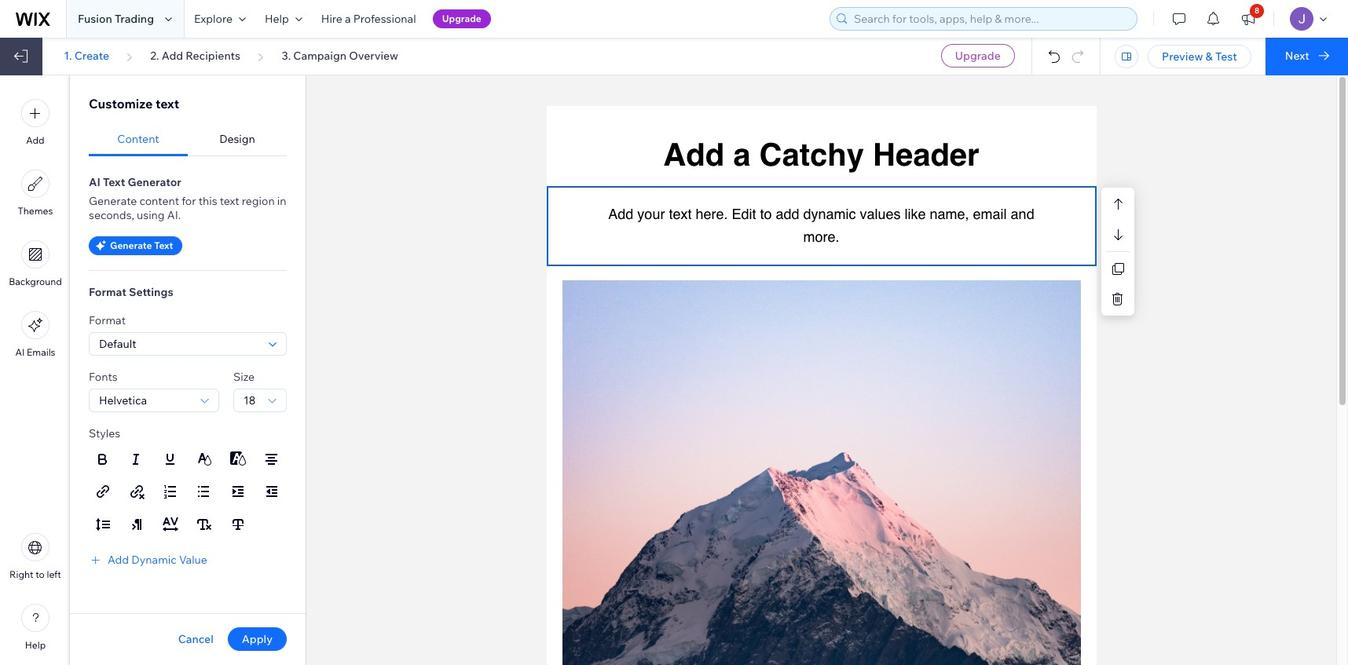 Task type: locate. For each thing, give the bounding box(es) containing it.
0 horizontal spatial to
[[36, 569, 45, 581]]

0 vertical spatial upgrade
[[442, 13, 482, 24]]

0 horizontal spatial upgrade button
[[433, 9, 491, 28]]

a for professional
[[345, 12, 351, 26]]

to left add
[[760, 206, 772, 222]]

right to left button
[[10, 534, 61, 581]]

upgrade down search for tools, apps, help & more... field
[[956, 49, 1001, 63]]

1. create link
[[64, 49, 109, 63]]

settings
[[129, 285, 173, 299]]

3. campaign overview
[[282, 49, 399, 63]]

add a catchy header
[[664, 137, 980, 173]]

professional
[[354, 12, 416, 26]]

help down right to left
[[25, 640, 46, 652]]

ai text generator generate content for this text region in seconds, using ai.
[[89, 175, 287, 222]]

text right your on the top of the page
[[669, 206, 692, 222]]

hire a professional link
[[312, 0, 426, 38]]

1 vertical spatial help button
[[21, 604, 50, 652]]

1 horizontal spatial upgrade
[[956, 49, 1001, 63]]

help button
[[255, 0, 312, 38], [21, 604, 50, 652]]

styles
[[89, 427, 120, 441]]

1 horizontal spatial help button
[[255, 0, 312, 38]]

0 vertical spatial to
[[760, 206, 772, 222]]

upgrade button
[[433, 9, 491, 28], [942, 44, 1015, 68]]

help up 3. on the left top
[[265, 12, 289, 26]]

0 horizontal spatial help button
[[21, 604, 50, 652]]

here.
[[696, 206, 728, 222]]

0 horizontal spatial text
[[103, 175, 125, 189]]

generate down seconds,
[[110, 240, 152, 252]]

cancel
[[178, 633, 214, 647]]

region
[[242, 194, 275, 208]]

ai for ai emails
[[15, 347, 25, 358]]

1 vertical spatial a
[[734, 137, 751, 173]]

a right hire
[[345, 12, 351, 26]]

in
[[277, 194, 287, 208]]

preview & test
[[1163, 50, 1238, 64]]

name,
[[930, 206, 970, 222]]

format for format
[[89, 314, 126, 328]]

preview & test button
[[1148, 45, 1252, 68]]

text down ai.
[[154, 240, 173, 252]]

0 vertical spatial ai
[[89, 175, 100, 189]]

1 vertical spatial to
[[36, 569, 45, 581]]

like
[[905, 206, 926, 222]]

text
[[103, 175, 125, 189], [154, 240, 173, 252]]

format left settings
[[89, 285, 127, 299]]

add up "themes" button
[[26, 134, 45, 146]]

dynamic
[[131, 553, 177, 567]]

format down format settings
[[89, 314, 126, 328]]

&
[[1206, 50, 1214, 64]]

apply
[[242, 633, 273, 647]]

1 vertical spatial upgrade button
[[942, 44, 1015, 68]]

add inside add your text here. edit to add dynamic values like name, email and more.
[[609, 206, 634, 222]]

text up content
[[156, 96, 179, 112]]

text up seconds,
[[103, 175, 125, 189]]

add left dynamic
[[108, 553, 129, 567]]

None field
[[94, 333, 264, 355], [94, 390, 199, 412], [239, 390, 266, 412], [94, 333, 264, 355], [94, 390, 199, 412], [239, 390, 266, 412]]

1 vertical spatial upgrade
[[956, 49, 1001, 63]]

upgrade right professional
[[442, 13, 482, 24]]

tab list
[[89, 123, 287, 156]]

to
[[760, 206, 772, 222], [36, 569, 45, 581]]

1 horizontal spatial text
[[220, 194, 239, 208]]

and
[[1011, 206, 1035, 222]]

0 vertical spatial format
[[89, 285, 127, 299]]

text inside ai text generator generate content for this text region in seconds, using ai.
[[220, 194, 239, 208]]

dynamic
[[804, 206, 856, 222]]

left
[[47, 569, 61, 581]]

campaign
[[293, 49, 347, 63]]

more.
[[804, 229, 840, 245]]

ai emails button
[[15, 311, 55, 358]]

0 vertical spatial generate
[[89, 194, 137, 208]]

upgrade button down search for tools, apps, help & more... field
[[942, 44, 1015, 68]]

ai inside ai emails button
[[15, 347, 25, 358]]

0 vertical spatial a
[[345, 12, 351, 26]]

1 horizontal spatial a
[[734, 137, 751, 173]]

ai
[[89, 175, 100, 189], [15, 347, 25, 358]]

a
[[345, 12, 351, 26], [734, 137, 751, 173]]

generate text
[[110, 240, 173, 252]]

header
[[873, 137, 980, 173]]

upgrade for bottom upgrade button
[[956, 49, 1001, 63]]

add dynamic value
[[108, 553, 207, 567]]

0 vertical spatial text
[[103, 175, 125, 189]]

2 format from the top
[[89, 314, 126, 328]]

catchy
[[760, 137, 865, 173]]

customize text
[[89, 96, 179, 112]]

add for add your text here. edit to add dynamic values like name, email and more.
[[609, 206, 634, 222]]

to left left
[[36, 569, 45, 581]]

generate down the generator
[[89, 194, 137, 208]]

add up here.
[[664, 137, 725, 173]]

8 button
[[1232, 0, 1266, 38]]

Search for tools, apps, help & more... field
[[850, 8, 1133, 30]]

content
[[139, 194, 179, 208]]

cancel button
[[178, 633, 214, 647]]

generate
[[89, 194, 137, 208], [110, 240, 152, 252]]

1 horizontal spatial to
[[760, 206, 772, 222]]

text for ai
[[103, 175, 125, 189]]

add for add a catchy header
[[664, 137, 725, 173]]

fusion
[[78, 12, 112, 26]]

1 vertical spatial ai
[[15, 347, 25, 358]]

text inside button
[[154, 240, 173, 252]]

format
[[89, 285, 127, 299], [89, 314, 126, 328]]

value
[[179, 553, 207, 567]]

0 horizontal spatial ai
[[15, 347, 25, 358]]

0 vertical spatial help
[[265, 12, 289, 26]]

1 horizontal spatial upgrade button
[[942, 44, 1015, 68]]

ai inside ai text generator generate content for this text region in seconds, using ai.
[[89, 175, 100, 189]]

add left your on the top of the page
[[609, 206, 634, 222]]

text
[[156, 96, 179, 112], [220, 194, 239, 208], [669, 206, 692, 222]]

0 horizontal spatial a
[[345, 12, 351, 26]]

1 vertical spatial text
[[154, 240, 173, 252]]

0 vertical spatial upgrade button
[[433, 9, 491, 28]]

help button down right to left
[[21, 604, 50, 652]]

help
[[265, 12, 289, 26], [25, 640, 46, 652]]

ai up seconds,
[[89, 175, 100, 189]]

preview
[[1163, 50, 1204, 64]]

1.
[[64, 49, 72, 63]]

values
[[860, 206, 901, 222]]

explore
[[194, 12, 233, 26]]

upgrade button right professional
[[433, 9, 491, 28]]

ai left 'emails'
[[15, 347, 25, 358]]

2 horizontal spatial text
[[669, 206, 692, 222]]

add inside add button
[[26, 134, 45, 146]]

help button up 3. on the left top
[[255, 0, 312, 38]]

1 vertical spatial format
[[89, 314, 126, 328]]

1 vertical spatial help
[[25, 640, 46, 652]]

a up edit
[[734, 137, 751, 173]]

0 horizontal spatial help
[[25, 640, 46, 652]]

text inside ai text generator generate content for this text region in seconds, using ai.
[[103, 175, 125, 189]]

add
[[162, 49, 183, 63], [26, 134, 45, 146], [664, 137, 725, 173], [609, 206, 634, 222], [108, 553, 129, 567]]

upgrade
[[442, 13, 482, 24], [956, 49, 1001, 63]]

1 horizontal spatial text
[[154, 240, 173, 252]]

0 horizontal spatial upgrade
[[442, 13, 482, 24]]

1 vertical spatial generate
[[110, 240, 152, 252]]

1 format from the top
[[89, 285, 127, 299]]

text right this
[[220, 194, 239, 208]]

1 horizontal spatial ai
[[89, 175, 100, 189]]



Task type: describe. For each thing, give the bounding box(es) containing it.
2. add recipients
[[150, 49, 241, 63]]

content button
[[89, 123, 188, 156]]

to inside add your text here. edit to add dynamic values like name, email and more.
[[760, 206, 772, 222]]

upgrade for leftmost upgrade button
[[442, 13, 482, 24]]

size
[[233, 370, 255, 384]]

2. add recipients link
[[150, 49, 241, 63]]

add your text here. edit to add dynamic values like name, email and more.
[[609, 206, 1039, 245]]

right
[[10, 569, 33, 581]]

this
[[199, 194, 217, 208]]

a for catchy
[[734, 137, 751, 173]]

create
[[74, 49, 109, 63]]

add button
[[21, 99, 50, 146]]

1. create
[[64, 49, 109, 63]]

recipients
[[186, 49, 241, 63]]

ai.
[[167, 208, 181, 222]]

email
[[974, 206, 1007, 222]]

next
[[1286, 49, 1310, 63]]

ai emails
[[15, 347, 55, 358]]

text inside add your text here. edit to add dynamic values like name, email and more.
[[669, 206, 692, 222]]

3.
[[282, 49, 291, 63]]

content
[[117, 132, 159, 146]]

apply button
[[228, 628, 287, 652]]

next button
[[1266, 38, 1349, 75]]

generate text button
[[89, 237, 183, 255]]

text for generate
[[154, 240, 173, 252]]

using
[[137, 208, 165, 222]]

ai for ai text generator generate content for this text region in seconds, using ai.
[[89, 175, 100, 189]]

3. campaign overview link
[[282, 49, 399, 63]]

design button
[[188, 123, 287, 156]]

0 horizontal spatial text
[[156, 96, 179, 112]]

to inside 'button'
[[36, 569, 45, 581]]

fusion trading
[[78, 12, 154, 26]]

overview
[[349, 49, 399, 63]]

generate inside generate text button
[[110, 240, 152, 252]]

seconds,
[[89, 208, 134, 222]]

format for format settings
[[89, 285, 127, 299]]

for
[[182, 194, 196, 208]]

background
[[9, 276, 62, 288]]

add right '2.'
[[162, 49, 183, 63]]

add for add dynamic value
[[108, 553, 129, 567]]

add dynamic value button
[[89, 553, 207, 567]]

background button
[[9, 241, 62, 288]]

generator
[[128, 175, 181, 189]]

8
[[1255, 6, 1260, 16]]

generate inside ai text generator generate content for this text region in seconds, using ai.
[[89, 194, 137, 208]]

add
[[776, 206, 800, 222]]

test
[[1216, 50, 1238, 64]]

emails
[[27, 347, 55, 358]]

your
[[638, 206, 665, 222]]

themes
[[18, 205, 53, 217]]

right to left
[[10, 569, 61, 581]]

tab list containing content
[[89, 123, 287, 156]]

hire a professional
[[321, 12, 416, 26]]

fonts
[[89, 370, 118, 384]]

0 vertical spatial help button
[[255, 0, 312, 38]]

customize
[[89, 96, 153, 112]]

format settings
[[89, 285, 173, 299]]

themes button
[[18, 170, 53, 217]]

2.
[[150, 49, 159, 63]]

edit
[[732, 206, 757, 222]]

trading
[[115, 12, 154, 26]]

hire
[[321, 12, 343, 26]]

design
[[219, 132, 255, 146]]

1 horizontal spatial help
[[265, 12, 289, 26]]

add for add
[[26, 134, 45, 146]]



Task type: vqa. For each thing, say whether or not it's contained in the screenshot.
Search... FIELD
no



